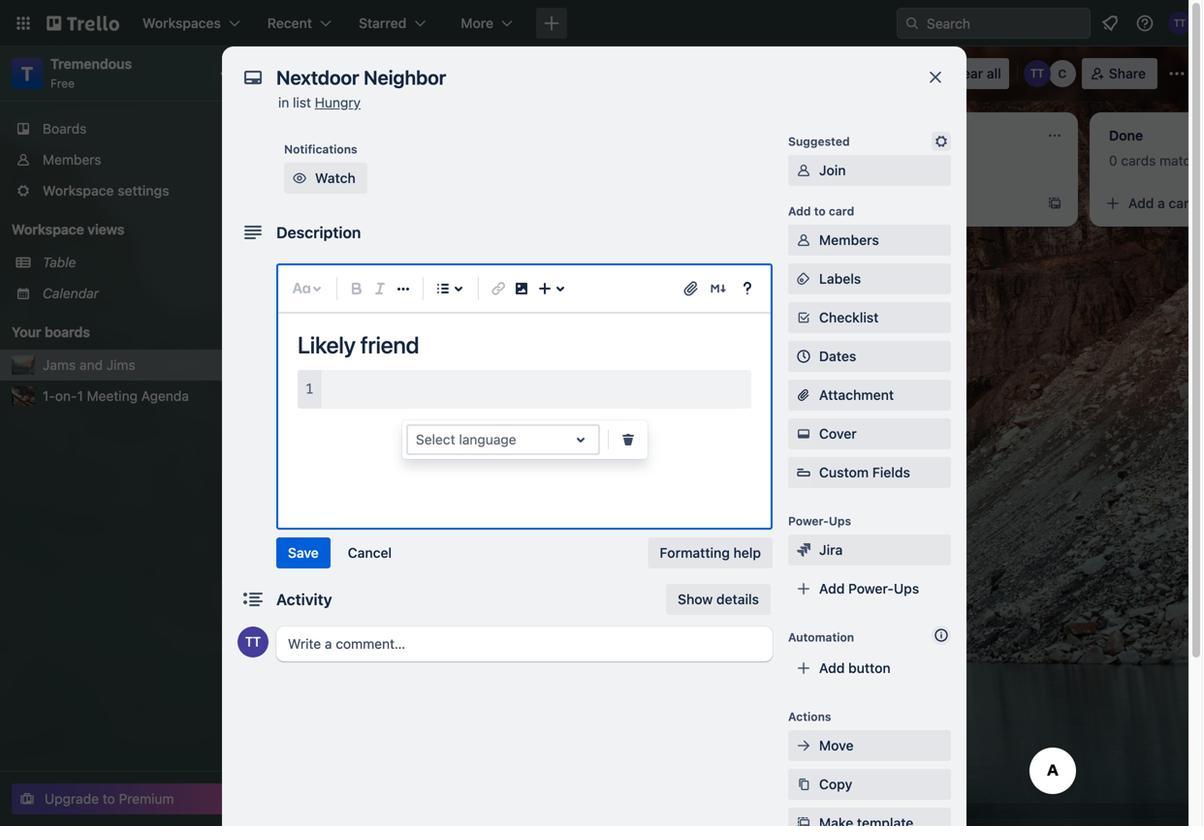 Task type: describe. For each thing, give the bounding box(es) containing it.
primary element
[[0, 0, 1203, 47]]

sm image up suggested
[[791, 58, 818, 85]]

watch button
[[284, 163, 367, 194]]

checklist
[[819, 310, 879, 326]]

join
[[819, 162, 846, 178]]

0 vertical spatial terry turtle (terryturtle) image
[[1023, 60, 1051, 87]]

move link
[[788, 731, 951, 762]]

upgrade to premium link
[[12, 784, 237, 815]]

1 0 from the left
[[283, 153, 291, 169]]

custom fields button
[[788, 463, 951, 483]]

1 horizontal spatial members
[[819, 232, 879, 248]]

1 inside button
[[924, 65, 930, 81]]

remove image
[[617, 428, 640, 452]]

1 filters from the left
[[376, 153, 412, 169]]

sm image for copy
[[794, 776, 813, 795]]

cancel
[[348, 545, 392, 561]]

labels link
[[788, 264, 951, 295]]

clear all button
[[942, 58, 1009, 89]]

chestercheeetah (chestercheeetah) image
[[1049, 60, 1076, 87]]

attachment button
[[788, 380, 951, 411]]

3 match from the left
[[1160, 153, 1199, 169]]

power-ups
[[788, 515, 851, 528]]

sm image down copy link
[[794, 814, 813, 827]]

notifications
[[284, 143, 357, 156]]

activity
[[276, 591, 332, 609]]

1 cards from the left
[[295, 153, 330, 169]]

all
[[987, 65, 1001, 81]]

2 filters from the left
[[927, 153, 962, 169]]

join link
[[788, 155, 951, 186]]

cover link
[[788, 419, 951, 450]]

c
[[1058, 67, 1067, 80]]

attachment
[[819, 387, 894, 403]]

and inside board name text field
[[326, 63, 357, 84]]

show menu image
[[1167, 64, 1187, 83]]

actions
[[788, 711, 831, 724]]

description
[[276, 223, 361, 242]]

copy link
[[788, 770, 951, 801]]

watch
[[315, 170, 356, 186]]

views
[[87, 222, 124, 238]]

cover
[[819, 426, 857, 442]]

add for add to card
[[788, 205, 811, 218]]

sm image for watch
[[290, 169, 309, 188]]

0 horizontal spatial power-
[[788, 515, 829, 528]]

sm image for join
[[794, 161, 813, 180]]

image image
[[510, 277, 533, 301]]

0 horizontal spatial members link
[[0, 144, 252, 175]]

Write a comment text field
[[276, 627, 773, 662]]

Main content area, start typing to enter text. text field
[[298, 332, 751, 444]]

2 cards from the left
[[846, 153, 881, 169]]

0 cards match f
[[1109, 153, 1203, 169]]

lists image
[[431, 277, 455, 301]]

formatting help link
[[648, 538, 773, 569]]

clear
[[949, 65, 983, 81]]

jams and jims inside board name text field
[[277, 63, 401, 84]]

save
[[288, 545, 319, 561]]

custom
[[819, 465, 869, 481]]

2 0 cards match filters from the left
[[834, 153, 962, 169]]

power- inside 'link'
[[848, 581, 894, 597]]

your boards with 2 items element
[[12, 321, 196, 344]]

0 notifications image
[[1098, 12, 1122, 35]]

add power-ups link
[[788, 574, 951, 605]]

add for add power-ups
[[819, 581, 845, 597]]

clear all
[[949, 65, 1001, 81]]

save button
[[276, 538, 330, 569]]

language
[[459, 432, 516, 448]]

to for add
[[814, 205, 826, 218]]

boards
[[45, 324, 90, 340]]

free
[[50, 77, 75, 90]]

1-on-1 meeting agenda link
[[43, 387, 240, 406]]

formatting help
[[660, 545, 761, 561]]

show details
[[678, 592, 759, 608]]

terry turtle (terryturtle) image
[[1168, 12, 1191, 35]]

calendar link
[[43, 284, 240, 303]]

create board or workspace image
[[542, 14, 561, 33]]

to for upgrade
[[103, 792, 115, 808]]

add a card button
[[822, 188, 1035, 219]]

copy
[[819, 777, 852, 793]]

star or unstar board image
[[423, 66, 438, 81]]

sm image for cover
[[794, 425, 813, 444]]

dates
[[819, 349, 856, 365]]

back to home image
[[47, 8, 119, 39]]

automation
[[788, 631, 854, 645]]

open help dialog image
[[736, 277, 759, 301]]

0 horizontal spatial 1
[[77, 388, 83, 404]]

your
[[12, 324, 41, 340]]

show
[[678, 592, 713, 608]]

fields
[[872, 465, 910, 481]]

suggested
[[788, 135, 850, 148]]

add button
[[819, 661, 891, 677]]

f
[[1202, 153, 1203, 169]]

add to card
[[788, 205, 854, 218]]

table
[[43, 254, 76, 270]]

jams and jims inside jams and jims link
[[43, 357, 135, 373]]

hungry link
[[315, 95, 361, 111]]

c button
[[1049, 60, 1076, 87]]

0 horizontal spatial and
[[79, 357, 103, 373]]

open information menu image
[[1135, 14, 1155, 33]]

0 horizontal spatial terry turtle (terryturtle) image
[[238, 627, 269, 658]]

jira
[[819, 542, 843, 558]]

2 0 from the left
[[834, 153, 842, 169]]

card for add a card
[[893, 195, 922, 211]]

a
[[882, 195, 890, 211]]

in list hungry
[[278, 95, 361, 111]]

3 0 from the left
[[1109, 153, 1117, 169]]

share
[[1109, 65, 1146, 81]]

1-
[[43, 388, 55, 404]]

labels
[[819, 271, 861, 287]]



Task type: vqa. For each thing, say whether or not it's contained in the screenshot.
Template Board icon
no



Task type: locate. For each thing, give the bounding box(es) containing it.
0 down in
[[283, 153, 291, 169]]

1 button
[[826, 58, 942, 89]]

cards up watch
[[295, 153, 330, 169]]

filters right watch button
[[376, 153, 412, 169]]

Board name text field
[[268, 58, 411, 89]]

1 horizontal spatial 1
[[924, 65, 930, 81]]

details
[[716, 592, 759, 608]]

formatting
[[660, 545, 730, 561]]

workspace views
[[12, 222, 124, 238]]

t
[[21, 62, 33, 85]]

power- up 'automation'
[[848, 581, 894, 597]]

1 horizontal spatial power-
[[848, 581, 894, 597]]

hungry
[[315, 95, 361, 111]]

0 down share button
[[1109, 153, 1117, 169]]

list
[[293, 95, 311, 111]]

1 vertical spatial terry turtle (terryturtle) image
[[238, 627, 269, 658]]

cards
[[295, 153, 330, 169], [846, 153, 881, 169], [1121, 153, 1156, 169]]

premium
[[119, 792, 174, 808]]

sm image inside join link
[[794, 161, 813, 180]]

1 vertical spatial members
[[819, 232, 879, 248]]

sm image left copy
[[794, 776, 813, 795]]

card inside button
[[893, 195, 922, 211]]

0 horizontal spatial match
[[334, 153, 373, 169]]

0 cards match filters up watch
[[283, 153, 412, 169]]

sm image for move
[[794, 737, 813, 756]]

1 vertical spatial jams and jims
[[43, 357, 135, 373]]

0 horizontal spatial filters
[[376, 153, 412, 169]]

sm image left jira
[[794, 541, 813, 560]]

0 vertical spatial power-
[[788, 515, 829, 528]]

add power-ups
[[819, 581, 919, 597]]

sm image inside move link
[[794, 737, 813, 756]]

sm image for jira
[[794, 541, 813, 560]]

on-
[[55, 388, 77, 404]]

0 horizontal spatial 0
[[283, 153, 291, 169]]

1 horizontal spatial terry turtle (terryturtle) image
[[1023, 60, 1051, 87]]

sm image up add a card button
[[932, 132, 951, 151]]

show details link
[[666, 585, 771, 616]]

sm image left 'checklist'
[[794, 308, 813, 328]]

t link
[[12, 58, 43, 89]]

add left a
[[853, 195, 879, 211]]

card
[[893, 195, 922, 211], [829, 205, 854, 218]]

jims
[[361, 63, 401, 84], [106, 357, 135, 373]]

add a card
[[853, 195, 922, 211]]

table link
[[43, 253, 240, 272]]

share button
[[1082, 58, 1157, 89]]

None text field
[[267, 60, 906, 95]]

jams up list
[[277, 63, 322, 84]]

card for add to card
[[829, 205, 854, 218]]

0 down suggested
[[834, 153, 842, 169]]

0 vertical spatial and
[[326, 63, 357, 84]]

match left f
[[1160, 153, 1199, 169]]

match up watch
[[334, 153, 373, 169]]

0 vertical spatial 1
[[924, 65, 930, 81]]

1 vertical spatial jams
[[43, 357, 76, 373]]

boards link
[[0, 113, 252, 144]]

sm image inside "members" link
[[794, 231, 813, 250]]

sm image for labels
[[794, 269, 813, 289]]

members link up labels link
[[788, 225, 951, 256]]

ups up jira
[[829, 515, 851, 528]]

1 horizontal spatial filters
[[927, 153, 962, 169]]

checklist link
[[788, 302, 951, 333]]

0 vertical spatial to
[[814, 205, 826, 218]]

help
[[733, 545, 761, 561]]

match
[[334, 153, 373, 169], [884, 153, 923, 169], [1160, 153, 1199, 169]]

custom fields
[[819, 465, 910, 481]]

sm image for suggested
[[932, 132, 951, 151]]

jams up on-
[[43, 357, 76, 373]]

1 vertical spatial power-
[[848, 581, 894, 597]]

1 right 1-
[[77, 388, 83, 404]]

0 vertical spatial ups
[[829, 515, 851, 528]]

1 left clear
[[924, 65, 930, 81]]

1 horizontal spatial cards
[[846, 153, 881, 169]]

0 horizontal spatial 0 cards match filters
[[283, 153, 412, 169]]

cards down suggested
[[846, 153, 881, 169]]

2 horizontal spatial cards
[[1121, 153, 1156, 169]]

1-on-1 meeting agenda
[[43, 388, 189, 404]]

card down join
[[829, 205, 854, 218]]

0 vertical spatial jams and jims
[[277, 63, 401, 84]]

0 cards match filters up the add a card
[[834, 153, 962, 169]]

sm image for checklist
[[794, 308, 813, 328]]

friend
[[360, 332, 419, 359]]

jams and jims down your boards with 2 items "element"
[[43, 357, 135, 373]]

create from template… image
[[1047, 196, 1062, 211]]

ups
[[829, 515, 851, 528], [894, 581, 919, 597]]

select language
[[416, 432, 516, 448]]

tremendous
[[50, 56, 132, 72]]

sm image
[[932, 132, 951, 151], [290, 169, 309, 188], [794, 269, 813, 289], [794, 308, 813, 328], [794, 737, 813, 756], [794, 776, 813, 795], [794, 814, 813, 827]]

workspace
[[12, 222, 84, 238]]

agenda
[[141, 388, 189, 404]]

add for add button
[[819, 661, 845, 677]]

0 horizontal spatial jims
[[106, 357, 135, 373]]

dates button
[[788, 341, 951, 372]]

add inside 'link'
[[819, 581, 845, 597]]

sm image for members
[[794, 231, 813, 250]]

0 horizontal spatial jams
[[43, 357, 76, 373]]

3 cards from the left
[[1121, 153, 1156, 169]]

0 horizontal spatial to
[[103, 792, 115, 808]]

1 horizontal spatial jams
[[277, 63, 322, 84]]

1 horizontal spatial jims
[[361, 63, 401, 84]]

view markdown image
[[709, 279, 728, 299]]

0 horizontal spatial card
[[829, 205, 854, 218]]

boards
[[43, 121, 87, 137]]

in
[[278, 95, 289, 111]]

button
[[848, 661, 891, 677]]

0 vertical spatial jams
[[277, 63, 322, 84]]

members up the labels on the right of page
[[819, 232, 879, 248]]

and up hungry link on the top
[[326, 63, 357, 84]]

add down 'automation'
[[819, 661, 845, 677]]

and down your boards with 2 items "element"
[[79, 357, 103, 373]]

1 vertical spatial members link
[[788, 225, 951, 256]]

1 vertical spatial ups
[[894, 581, 919, 597]]

1
[[924, 65, 930, 81], [77, 388, 83, 404]]

to
[[814, 205, 826, 218], [103, 792, 115, 808]]

add down suggested
[[788, 205, 811, 218]]

likely
[[298, 332, 355, 359]]

members
[[43, 152, 101, 168], [819, 232, 879, 248]]

jams and jims up hungry link on the top
[[277, 63, 401, 84]]

tremendous free
[[50, 56, 132, 90]]

card right a
[[893, 195, 922, 211]]

sm image down actions
[[794, 737, 813, 756]]

0
[[283, 153, 291, 169], [834, 153, 842, 169], [1109, 153, 1117, 169]]

jams and jims
[[277, 63, 401, 84], [43, 357, 135, 373]]

0 vertical spatial jims
[[361, 63, 401, 84]]

ups inside 'link'
[[894, 581, 919, 597]]

add inside button
[[819, 661, 845, 677]]

upgrade
[[45, 792, 99, 808]]

1 horizontal spatial ups
[[894, 581, 919, 597]]

1 horizontal spatial jams and jims
[[277, 63, 401, 84]]

sm image
[[791, 58, 818, 85], [794, 161, 813, 180], [794, 231, 813, 250], [794, 425, 813, 444], [794, 541, 813, 560]]

jims up 1-on-1 meeting agenda
[[106, 357, 135, 373]]

editor toolbar toolbar
[[286, 273, 763, 304]]

meeting
[[87, 388, 138, 404]]

terry turtle (terryturtle) image
[[1023, 60, 1051, 87], [238, 627, 269, 658]]

Search field
[[920, 9, 1090, 38]]

upgrade to premium
[[45, 792, 174, 808]]

members down boards
[[43, 152, 101, 168]]

0 vertical spatial members link
[[0, 144, 252, 175]]

sm image inside cover 'link'
[[794, 425, 813, 444]]

ups up add button button
[[894, 581, 919, 597]]

jams and jims link
[[43, 356, 217, 375]]

jims inside board name text field
[[361, 63, 401, 84]]

search image
[[904, 16, 920, 31]]

1 vertical spatial 1
[[77, 388, 83, 404]]

to right upgrade
[[103, 792, 115, 808]]

sm image left cover at right bottom
[[794, 425, 813, 444]]

1 horizontal spatial to
[[814, 205, 826, 218]]

select
[[416, 432, 455, 448]]

attach and insert link image
[[681, 279, 701, 299]]

1 vertical spatial and
[[79, 357, 103, 373]]

sm image inside "checklist" link
[[794, 308, 813, 328]]

0 vertical spatial members
[[43, 152, 101, 168]]

filters
[[376, 153, 412, 169], [927, 153, 962, 169]]

0 horizontal spatial jams and jims
[[43, 357, 135, 373]]

0 cards match filters
[[283, 153, 412, 169], [834, 153, 962, 169]]

jams inside board name text field
[[277, 63, 322, 84]]

add
[[853, 195, 879, 211], [788, 205, 811, 218], [819, 581, 845, 597], [819, 661, 845, 677]]

move
[[819, 738, 854, 754]]

sm image inside labels link
[[794, 269, 813, 289]]

1 match from the left
[[334, 153, 373, 169]]

members link down boards
[[0, 144, 252, 175]]

cards left f
[[1121, 153, 1156, 169]]

1 vertical spatial jims
[[106, 357, 135, 373]]

and
[[326, 63, 357, 84], [79, 357, 103, 373]]

add inside button
[[853, 195, 879, 211]]

power- up jira
[[788, 515, 829, 528]]

sm image inside copy link
[[794, 776, 813, 795]]

likely friend
[[298, 332, 419, 359]]

2 horizontal spatial 0
[[1109, 153, 1117, 169]]

0 horizontal spatial members
[[43, 152, 101, 168]]

sm image inside watch button
[[290, 169, 309, 188]]

tremendous link
[[50, 56, 132, 72]]

jims left star or unstar board image
[[361, 63, 401, 84]]

open image
[[569, 428, 592, 452]]

your boards
[[12, 324, 90, 340]]

2 match from the left
[[884, 153, 923, 169]]

match up the add a card
[[884, 153, 923, 169]]

1 horizontal spatial card
[[893, 195, 922, 211]]

1 horizontal spatial and
[[326, 63, 357, 84]]

0 horizontal spatial ups
[[829, 515, 851, 528]]

add down jira
[[819, 581, 845, 597]]

1 horizontal spatial 0 cards match filters
[[834, 153, 962, 169]]

0 horizontal spatial cards
[[295, 153, 330, 169]]

1 horizontal spatial match
[[884, 153, 923, 169]]

add button button
[[788, 653, 951, 684]]

cancel button
[[336, 538, 403, 569]]

power-
[[788, 515, 829, 528], [848, 581, 894, 597]]

more formatting image
[[392, 277, 415, 301]]

1 horizontal spatial 0
[[834, 153, 842, 169]]

add for add a card
[[853, 195, 879, 211]]

1 horizontal spatial members link
[[788, 225, 951, 256]]

1 0 cards match filters from the left
[[283, 153, 412, 169]]

sm image left watch
[[290, 169, 309, 188]]

to down join
[[814, 205, 826, 218]]

Select language text field
[[416, 432, 420, 448]]

1 vertical spatial to
[[103, 792, 115, 808]]

2 horizontal spatial match
[[1160, 153, 1199, 169]]

filters up add a card button
[[927, 153, 962, 169]]

sm image down add to card
[[794, 231, 813, 250]]

sm image left the labels on the right of page
[[794, 269, 813, 289]]

sm image left join
[[794, 161, 813, 180]]

jams
[[277, 63, 322, 84], [43, 357, 76, 373]]



